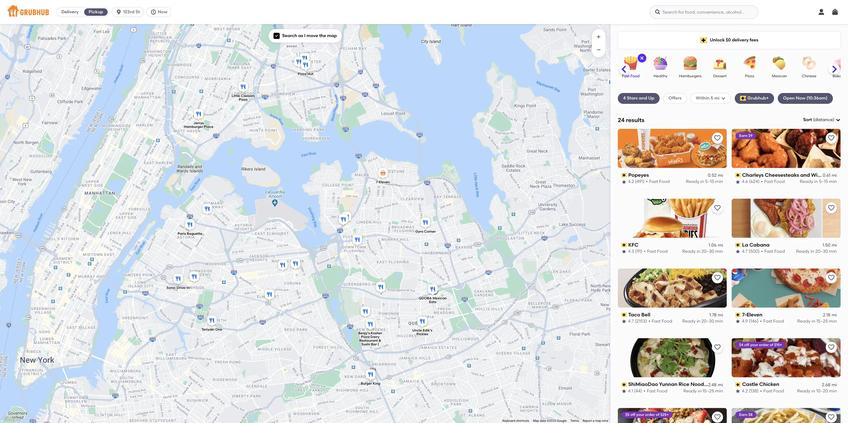 Task type: describe. For each thing, give the bounding box(es) containing it.
15–25 for shimiaodao yunnan rice noodle
[[703, 389, 715, 395]]

a
[[593, 420, 595, 423]]

ready for popeyes
[[687, 179, 700, 185]]

hamburger
[[184, 125, 203, 129]]

delivery button
[[57, 7, 83, 17]]

terms
[[571, 420, 580, 423]]

bakery image
[[829, 56, 849, 70]]

burger
[[361, 382, 372, 386]]

minus icon image
[[596, 47, 602, 53]]

$5
[[626, 414, 630, 418]]

2.68
[[823, 383, 831, 388]]

and for cheesesteaks
[[801, 172, 811, 178]]

shimiaodao yunnan rice noodle
[[629, 382, 709, 388]]

report a map error link
[[583, 420, 609, 423]]

earn $8
[[740, 414, 753, 418]]

ready for la cabana
[[797, 249, 810, 255]]

ready in 20–30 min for la cabana
[[797, 249, 838, 255]]

within 5 mi
[[697, 96, 720, 101]]

20–30 for taco bell
[[702, 319, 715, 325]]

0.52 mi
[[709, 173, 724, 178]]

little caesars pizza image
[[237, 81, 249, 94]]

taco bell image
[[277, 259, 289, 273]]

in
[[187, 286, 190, 290]]

2.48
[[709, 383, 717, 388]]

la
[[743, 242, 749, 248]]

star icon image for la cabana
[[736, 250, 741, 255]]

report a map error
[[583, 420, 609, 423]]

food for castle chicken
[[774, 389, 785, 395]]

shimiaodao yunnan rice noodle logo image
[[618, 339, 728, 378]]

• fast food for 7-eleven
[[761, 319, 785, 325]]

star icon image for charleys cheesesteaks and wings
[[736, 180, 741, 185]]

1.50
[[823, 243, 831, 248]]

results
[[627, 117, 645, 124]]

subscription pass image for charleys cheesesteaks and wings
[[736, 173, 742, 178]]

sonic
[[167, 286, 176, 290]]

taco bell logo image
[[618, 269, 728, 308]]

wings
[[812, 172, 827, 178]]

mi for castle chicken
[[833, 383, 838, 388]]

off for $4
[[745, 344, 750, 348]]

(2153)
[[635, 319, 648, 325]]

5
[[711, 96, 714, 101]]

• fast food for shimiaodao yunnan rice noodle
[[644, 389, 668, 395]]

charleys cheesesteaks and wings logo image
[[732, 129, 841, 168]]

( inside "benjy's kosher pizza dairy restaurant & sushi bar ("
[[378, 343, 379, 347]]

your for $4
[[751, 344, 759, 348]]

in for taco bell
[[697, 319, 701, 325]]

gyro corner image
[[419, 217, 432, 230]]

sonic drive-in
[[167, 286, 190, 290]]

pizza inside little caesars pizza
[[239, 98, 248, 102]]

charleys cheesesteaks and wings
[[743, 172, 827, 178]]

paris baguette image
[[184, 219, 196, 232]]

castle chicken logo image
[[732, 339, 841, 378]]

pizza inside "benjy's kosher pizza dairy restaurant & sushi bar ("
[[361, 336, 370, 340]]

4.1 (44)
[[629, 389, 643, 395]]

star icon image for taco bell
[[622, 320, 627, 325]]

ready in 5–15 min for popeyes
[[687, 179, 724, 185]]

mi right 5
[[715, 96, 720, 101]]

caesars
[[241, 94, 255, 98]]

1 horizontal spatial map
[[596, 420, 602, 423]]

4.2 (138)
[[743, 389, 759, 395]]

&
[[379, 339, 381, 343]]

move
[[307, 33, 318, 38]]

taco
[[629, 312, 641, 318]]

report
[[583, 420, 593, 423]]

uncle edik's pickles image
[[416, 316, 429, 329]]

• fast food for kfc
[[645, 249, 668, 255]]

search
[[282, 33, 297, 38]]

mexican inside qdoba mexican eats
[[433, 297, 447, 301]]

2.18 mi
[[824, 313, 838, 318]]

shortcuts
[[517, 420, 530, 423]]

bar
[[371, 343, 377, 347]]

food for la cabana
[[775, 249, 786, 255]]

$0
[[727, 37, 732, 43]]

mexican image
[[769, 56, 791, 70]]

corner
[[424, 230, 436, 234]]

uncle
[[413, 329, 422, 333]]

food for taco bell
[[662, 319, 673, 325]]

jewel bagels  logo image
[[618, 409, 728, 424]]

fast for popeyes
[[650, 179, 659, 185]]

svg image for now
[[150, 9, 157, 15]]

4.3 (91)
[[629, 249, 643, 255]]

taco bell
[[629, 312, 651, 318]]

popeyes
[[629, 172, 650, 178]]

subscription pass image for popeyes
[[622, 173, 628, 178]]

ready for kfc
[[683, 249, 696, 255]]

open
[[784, 96, 796, 101]]

1.06 mi
[[709, 243, 724, 248]]

subscription pass image for la cabana
[[736, 243, 742, 248]]

google image
[[2, 416, 22, 424]]

qdoba mexican eats image
[[427, 284, 439, 297]]

st
[[136, 9, 140, 15]]

one
[[215, 328, 222, 332]]

• fast food for la cabana
[[762, 249, 786, 255]]

mi for kfc
[[719, 243, 724, 248]]

hut
[[307, 72, 313, 76]]

• for taco bell
[[649, 319, 651, 325]]

min for 7-eleven
[[830, 319, 838, 325]]

ready in 20–30 min for taco bell
[[683, 319, 724, 325]]

within
[[697, 96, 710, 101]]

0 vertical spatial mexican
[[773, 74, 788, 78]]

4.7 for taco bell
[[629, 319, 634, 325]]

hamburgers
[[680, 74, 702, 78]]

drive-
[[177, 286, 187, 290]]

cabana
[[750, 242, 770, 248]]

sort ( distance )
[[804, 117, 835, 123]]

in for kfc
[[697, 249, 701, 255]]

burger king
[[361, 382, 381, 386]]

(10:36am)
[[807, 96, 828, 101]]

fast for taco bell
[[652, 319, 661, 325]]

$4
[[740, 344, 744, 348]]

eats
[[429, 301, 437, 305]]

4.7 for la cabana
[[743, 249, 748, 255]]

fast for la cabana
[[765, 249, 774, 255]]

off for $5
[[631, 414, 636, 418]]

ready in 20–30 min for kfc
[[683, 249, 724, 255]]

fees
[[750, 37, 759, 43]]

as
[[298, 33, 303, 38]]

fast food
[[623, 74, 640, 78]]

restaurant
[[359, 339, 378, 343]]

main navigation navigation
[[0, 0, 849, 24]]

star icon image for popeyes
[[622, 180, 627, 185]]

4.7 (2153)
[[629, 319, 648, 325]]

subscription pass image for taco bell
[[622, 313, 628, 318]]

4.9
[[743, 319, 749, 325]]

24 results
[[618, 117, 645, 124]]

pizza hut
[[298, 72, 313, 76]]

4.6 (624)
[[743, 179, 760, 185]]

ready for castle chicken
[[798, 389, 811, 395]]

jerrys hamburger place
[[184, 121, 213, 129]]

dairy
[[371, 336, 380, 340]]

grubhub plus flag logo image for unlock $0 delivery fees
[[701, 37, 708, 43]]

2.68 mi
[[823, 383, 838, 388]]

unlock
[[711, 37, 726, 43]]

(44)
[[635, 389, 643, 395]]

2.18
[[824, 313, 831, 318]]

0.61 mi
[[824, 173, 838, 178]]

mi for popeyes
[[719, 173, 724, 178]]

save this restaurant image for shimiaodao yunnan rice noodle
[[714, 345, 722, 352]]

ready in 15–25 min for 7-eleven
[[798, 319, 838, 325]]

1 vertical spatial 7-
[[743, 312, 747, 318]]

(146)
[[750, 319, 759, 325]]

save this restaurant image for 7-eleven
[[828, 275, 836, 282]]

sushi
[[362, 343, 370, 347]]

in for shimiaodao yunnan rice noodle
[[699, 389, 702, 395]]

0 vertical spatial (
[[814, 117, 816, 123]]

star icon image for castle chicken
[[736, 390, 741, 395]]

fast for castle chicken
[[764, 389, 773, 395]]

1.78 mi
[[710, 313, 724, 318]]

fast for 7-eleven
[[764, 319, 773, 325]]

your for $5
[[637, 414, 645, 418]]

open now (10:36am)
[[784, 96, 828, 101]]

fast food image
[[621, 56, 642, 70]]

google
[[557, 420, 567, 423]]

offers
[[669, 96, 682, 101]]

the
[[320, 33, 326, 38]]

20–30 for kfc
[[702, 249, 715, 255]]



Task type: locate. For each thing, give the bounding box(es) containing it.
min down 2.48 mi
[[716, 389, 724, 395]]

popeyes image
[[337, 214, 350, 227]]

jewel bagels image
[[359, 306, 372, 319]]

star icon image left 4.2 (491)
[[622, 180, 627, 185]]

1 horizontal spatial now
[[797, 96, 806, 101]]

popeyes logo image
[[618, 129, 728, 168]]

0 vertical spatial and
[[639, 96, 648, 101]]

7 eleven image
[[377, 167, 389, 181]]

shimiaodao yunnan rice noodle image
[[375, 281, 387, 295]]

4.7 down la
[[743, 249, 748, 255]]

star icon image left 4.2 (138)
[[736, 390, 741, 395]]

Search for food, convenience, alcohol... search field
[[650, 5, 759, 19]]

• for la cabana
[[762, 249, 764, 255]]

15–25 down 2.48
[[703, 389, 715, 395]]

1 5–15 from the left
[[706, 179, 715, 185]]

min for popeyes
[[716, 179, 724, 185]]

min for kfc
[[716, 249, 724, 255]]

map right a
[[596, 420, 602, 423]]

fast for kfc
[[648, 249, 657, 255]]

0 vertical spatial order
[[760, 344, 770, 348]]

now right st
[[158, 9, 168, 15]]

jerrys
[[193, 121, 204, 125]]

• down cabana at the bottom
[[762, 249, 764, 255]]

plus icon image
[[596, 34, 602, 40]]

subscription pass image for 7-eleven
[[736, 313, 742, 318]]

star icon image left '4.9'
[[736, 320, 741, 325]]

1 horizontal spatial your
[[751, 344, 759, 348]]

dessert image
[[710, 56, 732, 70]]

1 vertical spatial 15–25
[[703, 389, 715, 395]]

mexican down mexican image
[[773, 74, 788, 78]]

star icon image for kfc
[[622, 250, 627, 255]]

• for charleys cheesesteaks and wings
[[762, 179, 763, 185]]

sonic drive-in image
[[172, 273, 184, 287]]

2 5–15 from the left
[[820, 179, 829, 185]]

pizza left the hut
[[298, 72, 307, 76]]

ready in 15–25 min down 2.18
[[798, 319, 838, 325]]

1 vertical spatial grubhub plus flag logo image
[[741, 96, 747, 101]]

save this restaurant button
[[713, 133, 724, 144], [827, 133, 838, 144], [713, 203, 724, 214], [827, 203, 838, 214], [713, 273, 724, 284], [827, 273, 838, 284], [713, 343, 724, 354], [827, 343, 838, 354], [713, 413, 724, 424], [827, 413, 838, 424]]

svg image inside now button
[[150, 9, 157, 15]]

1.50 mi
[[823, 243, 838, 248]]

1 horizontal spatial mexican
[[773, 74, 788, 78]]

grubhub plus flag logo image for grubhub+
[[741, 96, 747, 101]]

1 vertical spatial of
[[656, 414, 660, 418]]

1 vertical spatial ready in 15–25 min
[[684, 389, 724, 395]]

subscription pass image left kfc
[[622, 243, 628, 248]]

0 horizontal spatial 7-
[[376, 180, 379, 184]]

• right (91)
[[645, 249, 646, 255]]

food right (91)
[[658, 249, 668, 255]]

7-eleven
[[376, 180, 390, 184], [743, 312, 763, 318]]

save this restaurant image
[[828, 205, 836, 212], [714, 275, 722, 282], [828, 345, 836, 352], [714, 414, 722, 422]]

7-eleven logo image
[[732, 269, 841, 308]]

123rd st
[[123, 9, 140, 15]]

chinese image
[[799, 56, 821, 70]]

15–25 down 2.18
[[817, 319, 829, 325]]

map
[[327, 33, 337, 38], [596, 420, 602, 423]]

fast right (146)
[[764, 319, 773, 325]]

subscription pass image left castle
[[736, 383, 742, 388]]

fast
[[623, 74, 630, 78], [650, 179, 659, 185], [765, 179, 774, 185], [648, 249, 657, 255], [765, 249, 774, 255], [652, 319, 661, 325], [764, 319, 773, 325], [648, 389, 656, 395], [764, 389, 773, 395]]

gyro corner paris baguette
[[178, 230, 436, 236]]

distance
[[816, 117, 834, 123]]

ready in 5–15 min down 0.52
[[687, 179, 724, 185]]

qdoba
[[419, 297, 432, 301]]

subscription pass image for kfc
[[622, 243, 628, 248]]

data
[[540, 420, 547, 423]]

0 horizontal spatial 4.7
[[629, 319, 634, 325]]

5–15 down the 0.61
[[820, 179, 829, 185]]

svg image left search on the top left of the page
[[275, 34, 279, 38]]

star icon image for shimiaodao yunnan rice noodle
[[622, 390, 627, 395]]

1 horizontal spatial ready in 15–25 min
[[798, 319, 838, 325]]

0 horizontal spatial map
[[327, 33, 337, 38]]

svg image for search as i move the map
[[275, 34, 279, 38]]

subscription pass image left charleys
[[736, 173, 742, 178]]

mi right 2.68
[[833, 383, 838, 388]]

min for taco bell
[[716, 319, 724, 325]]

pizza hut image
[[300, 59, 312, 72]]

fast down shimiaodao
[[648, 389, 656, 395]]

delivery
[[733, 37, 749, 43]]

0 vertical spatial grubhub plus flag logo image
[[701, 37, 708, 43]]

4.2 down castle
[[743, 389, 749, 395]]

4.2 left (491)
[[629, 179, 635, 185]]

of left $25+
[[656, 414, 660, 418]]

pizza down pizza image
[[746, 74, 755, 78]]

kfc logo image
[[618, 199, 728, 238]]

delivery
[[61, 9, 79, 15]]

0 vertical spatial now
[[158, 9, 168, 15]]

ready in 5–15 min for charleys cheesesteaks and wings
[[801, 179, 838, 185]]

order left $25+
[[646, 414, 656, 418]]

star icon image left 4.7 (500)
[[736, 250, 741, 255]]

fast for charleys cheesesteaks and wings
[[765, 179, 774, 185]]

mi right the 0.61
[[833, 173, 838, 178]]

1 horizontal spatial svg image
[[150, 9, 157, 15]]

• fast food right (91)
[[645, 249, 668, 255]]

1 horizontal spatial eleven
[[747, 312, 763, 318]]

min for la cabana
[[830, 249, 838, 255]]

healthy image
[[650, 56, 672, 70]]

joropo cuisine image
[[188, 271, 201, 284]]

( right the sort
[[814, 117, 816, 123]]

star icon image for 7-eleven
[[736, 320, 741, 325]]

your
[[751, 344, 759, 348], [637, 414, 645, 418]]

• for popeyes
[[647, 179, 648, 185]]

charleys
[[743, 172, 764, 178]]

1 horizontal spatial 7-eleven
[[743, 312, 763, 318]]

0 vertical spatial 4.7
[[743, 249, 748, 255]]

dessert
[[714, 74, 727, 78]]

4.7 down taco on the bottom right of page
[[629, 319, 634, 325]]

mi right 1.50
[[833, 243, 838, 248]]

subscription pass image for castle chicken
[[736, 383, 742, 388]]

save this restaurant image for kfc
[[714, 205, 722, 212]]

of for $15+
[[770, 344, 774, 348]]

• down bell
[[649, 319, 651, 325]]

10–20
[[817, 389, 829, 395]]

1 horizontal spatial 4.2
[[743, 389, 749, 395]]

1 vertical spatial map
[[596, 420, 602, 423]]

20–30 down 1.06
[[702, 249, 715, 255]]

7- inside map region
[[376, 180, 379, 184]]

• fast food for charleys cheesesteaks and wings
[[762, 179, 786, 185]]

15–25 for 7-eleven
[[817, 319, 829, 325]]

bell
[[642, 312, 651, 318]]

edik's
[[423, 329, 433, 333]]

fast right (2153)
[[652, 319, 661, 325]]

off right $4
[[745, 344, 750, 348]]

min for charleys cheesesteaks and wings
[[830, 179, 838, 185]]

0 horizontal spatial your
[[637, 414, 645, 418]]

pizza down little caesars pizza image
[[239, 98, 248, 102]]

1 vertical spatial 4.2
[[743, 389, 749, 395]]

la cabana logo image
[[732, 199, 841, 238]]

5–15 down 0.52
[[706, 179, 715, 185]]

svg image inside 123rd st button
[[116, 9, 122, 15]]

and left wings
[[801, 172, 811, 178]]

ready for taco bell
[[683, 319, 696, 325]]

food right (491)
[[660, 179, 670, 185]]

little
[[232, 94, 240, 98]]

0 vertical spatial 4.2
[[629, 179, 635, 185]]

ready in 20–30 min
[[683, 249, 724, 255], [797, 249, 838, 255], [683, 319, 724, 325]]

5–15 for charleys cheesesteaks and wings
[[820, 179, 829, 185]]

fast right (91)
[[648, 249, 657, 255]]

min down 0.61 mi
[[830, 179, 838, 185]]

of left the $15+
[[770, 344, 774, 348]]

star icon image left the 4.7 (2153)
[[622, 320, 627, 325]]

1 horizontal spatial 15–25
[[817, 319, 829, 325]]

star icon image left 4.3
[[622, 250, 627, 255]]

0 vertical spatial 7-eleven
[[376, 180, 390, 184]]

food for popeyes
[[660, 179, 670, 185]]

• fast food down chicken
[[761, 389, 785, 395]]

food for 7-eleven
[[774, 319, 785, 325]]

food down cheesesteaks
[[775, 179, 786, 185]]

0 horizontal spatial off
[[631, 414, 636, 418]]

mi right the "1.78"
[[719, 313, 724, 318]]

in for charleys cheesesteaks and wings
[[815, 179, 819, 185]]

mi for la cabana
[[833, 243, 838, 248]]

subscription pass image
[[736, 243, 742, 248], [622, 313, 628, 318], [736, 313, 742, 318], [736, 383, 742, 388]]

grubhub plus flag logo image left "grubhub+"
[[741, 96, 747, 101]]

grubhub+
[[748, 96, 770, 101]]

0 vertical spatial of
[[770, 344, 774, 348]]

king
[[373, 382, 381, 386]]

0 horizontal spatial and
[[639, 96, 648, 101]]

i
[[305, 33, 306, 38]]

)
[[834, 117, 835, 123]]

food right (500)
[[775, 249, 786, 255]]

of for $25+
[[656, 414, 660, 418]]

1 horizontal spatial of
[[770, 344, 774, 348]]

0 horizontal spatial ready in 5–15 min
[[687, 179, 724, 185]]

castle chicken
[[743, 382, 780, 388]]

subscription pass image left taco on the bottom right of page
[[622, 313, 628, 318]]

20–30 for la cabana
[[816, 249, 829, 255]]

ready for charleys cheesesteaks and wings
[[801, 179, 814, 185]]

$8
[[749, 414, 753, 418]]

min down 2.68 mi
[[830, 389, 838, 395]]

$15+
[[775, 344, 783, 348]]

mi right 2.48
[[719, 383, 724, 388]]

1 horizontal spatial off
[[745, 344, 750, 348]]

$25+
[[661, 414, 670, 418]]

min down 1.06 mi
[[716, 249, 724, 255]]

ready for 7-eleven
[[798, 319, 811, 325]]

in for 7-eleven
[[813, 319, 816, 325]]

none field containing sort
[[804, 117, 841, 123]]

0 vertical spatial earn
[[740, 134, 748, 138]]

1 vertical spatial eleven
[[747, 312, 763, 318]]

off
[[745, 344, 750, 348], [631, 414, 636, 418]]

benjy's kosher pizza dairy restaurant & sushi bar ( image
[[364, 319, 377, 332]]

2 horizontal spatial svg image
[[275, 34, 279, 38]]

• for shimiaodao yunnan rice noodle
[[644, 389, 646, 395]]

food for charleys cheesesteaks and wings
[[775, 179, 786, 185]]

mi
[[715, 96, 720, 101], [719, 173, 724, 178], [833, 173, 838, 178], [719, 243, 724, 248], [833, 243, 838, 248], [719, 313, 724, 318], [833, 313, 838, 318], [719, 383, 724, 388], [833, 383, 838, 388]]

• fast food
[[647, 179, 670, 185], [762, 179, 786, 185], [645, 249, 668, 255], [762, 249, 786, 255], [649, 319, 673, 325], [761, 319, 785, 325], [644, 389, 668, 395], [761, 389, 785, 395]]

7-eleven inside map region
[[376, 180, 390, 184]]

mi right 2.18
[[833, 313, 838, 318]]

0 horizontal spatial svg image
[[116, 9, 122, 15]]

5–15 for popeyes
[[706, 179, 715, 185]]

pizza
[[298, 72, 307, 76], [746, 74, 755, 78], [239, 98, 248, 102], [361, 336, 370, 340]]

save this restaurant image for popeyes
[[714, 135, 722, 142]]

0.61
[[824, 173, 831, 178]]

hamburgers image
[[680, 56, 702, 70]]

20–30 down the "1.78"
[[702, 319, 715, 325]]

1 vertical spatial and
[[801, 172, 811, 178]]

min for shimiaodao yunnan rice noodle
[[716, 389, 724, 395]]

jerrys hamburger place image
[[192, 108, 205, 122]]

ready in 20–30 min down 1.06
[[683, 249, 724, 255]]

map
[[534, 420, 540, 423]]

1 vertical spatial your
[[637, 414, 645, 418]]

min down 0.52 mi
[[716, 179, 724, 185]]

ready
[[687, 179, 700, 185], [801, 179, 814, 185], [683, 249, 696, 255], [797, 249, 810, 255], [683, 319, 696, 325], [798, 319, 811, 325], [684, 389, 698, 395], [798, 389, 811, 395]]

teriyaki
[[202, 328, 214, 332]]

4.3
[[629, 249, 635, 255]]

food down chicken
[[774, 389, 785, 395]]

•
[[647, 179, 648, 185], [762, 179, 763, 185], [645, 249, 646, 255], [762, 249, 764, 255], [649, 319, 651, 325], [761, 319, 763, 325], [644, 389, 646, 395], [761, 389, 763, 395]]

fast down cabana at the bottom
[[765, 249, 774, 255]]

mi for taco bell
[[719, 313, 724, 318]]

fast for shimiaodao yunnan rice noodle
[[648, 389, 656, 395]]

0 vertical spatial 15–25
[[817, 319, 829, 325]]

svg image for 123rd st
[[116, 9, 122, 15]]

1 horizontal spatial order
[[760, 344, 770, 348]]

venice pizzeria image
[[299, 52, 311, 66]]

grubhub plus flag logo image
[[701, 37, 708, 43], [741, 96, 747, 101]]

2 earn from the top
[[740, 414, 748, 418]]

in for la cabana
[[811, 249, 815, 255]]

mi right 1.06
[[719, 243, 724, 248]]

charleys cheesesteaks and wings image
[[341, 211, 353, 225]]

ready in 15–25 min
[[798, 319, 838, 325], [684, 389, 724, 395]]

7-
[[376, 180, 379, 184], [743, 312, 747, 318]]

subscription pass image left la
[[736, 243, 742, 248]]

0 horizontal spatial now
[[158, 9, 168, 15]]

0 horizontal spatial 7-eleven
[[376, 180, 390, 184]]

• for kfc
[[645, 249, 646, 255]]

grubhub plus flag logo image left unlock at the right top
[[701, 37, 708, 43]]

subscription pass image right 1.78 mi
[[736, 313, 742, 318]]

subscription pass image
[[622, 173, 628, 178], [736, 173, 742, 178], [622, 243, 628, 248], [622, 383, 628, 388]]

fast right (491)
[[650, 179, 659, 185]]

keyboard shortcuts
[[503, 420, 530, 423]]

fast right '(624)'
[[765, 179, 774, 185]]

1 horizontal spatial (
[[814, 117, 816, 123]]

©2023
[[547, 420, 557, 423]]

and for stars
[[639, 96, 648, 101]]

bakery
[[833, 74, 846, 78]]

• fast food for taco bell
[[649, 319, 673, 325]]

• fast food for popeyes
[[647, 179, 670, 185]]

pizza up sushi
[[361, 336, 370, 340]]

earn $9
[[740, 134, 753, 138]]

min for castle chicken
[[830, 389, 838, 395]]

0 horizontal spatial 5–15
[[706, 179, 715, 185]]

min
[[716, 179, 724, 185], [830, 179, 838, 185], [716, 249, 724, 255], [830, 249, 838, 255], [716, 319, 724, 325], [830, 319, 838, 325], [716, 389, 724, 395], [830, 389, 838, 395]]

0 horizontal spatial (
[[378, 343, 379, 347]]

(624)
[[750, 179, 760, 185]]

auntie anne's image
[[293, 56, 305, 69]]

star icon image left 4.1
[[622, 390, 627, 395]]

burger king image
[[365, 369, 377, 383]]

1 vertical spatial mexican
[[433, 297, 447, 301]]

1 vertical spatial 4.7
[[629, 319, 634, 325]]

ready in 20–30 min down the "1.78"
[[683, 319, 724, 325]]

kosher
[[371, 332, 382, 336]]

1 horizontal spatial 7-
[[743, 312, 747, 318]]

• right (44)
[[644, 389, 646, 395]]

in
[[701, 179, 705, 185], [815, 179, 819, 185], [697, 249, 701, 255], [811, 249, 815, 255], [697, 319, 701, 325], [813, 319, 816, 325], [699, 389, 702, 395], [812, 389, 816, 395]]

svg image right st
[[150, 9, 157, 15]]

0 vertical spatial 7-
[[376, 180, 379, 184]]

and left up
[[639, 96, 648, 101]]

1 horizontal spatial 4.7
[[743, 249, 748, 255]]

1 ready in 5–15 min from the left
[[687, 179, 724, 185]]

save this restaurant image
[[714, 135, 722, 142], [828, 135, 836, 142], [714, 205, 722, 212], [828, 275, 836, 282], [714, 345, 722, 352], [828, 414, 836, 422]]

fast down chicken
[[764, 389, 773, 395]]

in for castle chicken
[[812, 389, 816, 395]]

map region
[[0, 0, 675, 424]]

• down castle chicken
[[761, 389, 763, 395]]

la cabana image
[[289, 258, 302, 271]]

1.06
[[709, 243, 717, 248]]

subscription pass image left popeyes
[[622, 173, 628, 178]]

0 horizontal spatial 15–25
[[703, 389, 715, 395]]

food down fast food image
[[631, 74, 640, 78]]

noodle
[[691, 382, 709, 388]]

• fast food down cabana at the bottom
[[762, 249, 786, 255]]

food for shimiaodao yunnan rice noodle
[[657, 389, 668, 395]]

earn left $8 on the right bottom of the page
[[740, 414, 748, 418]]

subscription pass image left shimiaodao
[[622, 383, 628, 388]]

• right '(624)'
[[762, 179, 763, 185]]

0 horizontal spatial eleven
[[379, 180, 390, 184]]

4 stars and up
[[624, 96, 655, 101]]

1 vertical spatial (
[[378, 343, 379, 347]]

earn for earn $8
[[740, 414, 748, 418]]

benjy's
[[358, 332, 370, 336]]

fast down fast food image
[[623, 74, 630, 78]]

(91)
[[636, 249, 643, 255]]

teriyaki one image
[[206, 315, 218, 328]]

pickup button
[[83, 7, 109, 17]]

now right open
[[797, 96, 806, 101]]

4.2 for popeyes
[[629, 179, 635, 185]]

map right 'the'
[[327, 33, 337, 38]]

1 vertical spatial earn
[[740, 414, 748, 418]]

• fast food for castle chicken
[[761, 389, 785, 395]]

map data ©2023 google
[[534, 420, 567, 423]]

sal, kris & charlie's deli image
[[201, 203, 214, 217]]

min down 2.18 mi
[[830, 319, 838, 325]]

None field
[[804, 117, 841, 123]]

baguette
[[187, 232, 202, 236]]

svg image
[[116, 9, 122, 15], [150, 9, 157, 15], [275, 34, 279, 38]]

now inside button
[[158, 9, 168, 15]]

rice
[[679, 382, 690, 388]]

• for 7-eleven
[[761, 319, 763, 325]]

1 horizontal spatial ready in 5–15 min
[[801, 179, 838, 185]]

• fast food down cheesesteaks
[[762, 179, 786, 185]]

in for popeyes
[[701, 179, 705, 185]]

food
[[631, 74, 640, 78], [660, 179, 670, 185], [775, 179, 786, 185], [658, 249, 668, 255], [775, 249, 786, 255], [662, 319, 673, 325], [774, 319, 785, 325], [657, 389, 668, 395], [774, 389, 785, 395]]

svg image left 123rd
[[116, 9, 122, 15]]

0 vertical spatial your
[[751, 344, 759, 348]]

0 horizontal spatial order
[[646, 414, 656, 418]]

1 earn from the top
[[740, 134, 748, 138]]

pizza image
[[740, 56, 761, 70]]

0 horizontal spatial of
[[656, 414, 660, 418]]

1 vertical spatial 7-eleven
[[743, 312, 763, 318]]

food up the $15+
[[774, 319, 785, 325]]

shimiaodao
[[629, 382, 659, 388]]

star icon image left 4.6
[[736, 180, 741, 185]]

svg image inside field
[[837, 118, 841, 123]]

1 horizontal spatial grubhub plus flag logo image
[[741, 96, 747, 101]]

chicken
[[760, 382, 780, 388]]

castle chicken image
[[263, 289, 276, 302]]

mi for shimiaodao yunnan rice noodle
[[719, 383, 724, 388]]

pickles
[[417, 333, 428, 337]]

ready in 15–25 min for shimiaodao yunnan rice noodle
[[684, 389, 724, 395]]

mi for charleys cheesesteaks and wings
[[833, 173, 838, 178]]

order for $25+
[[646, 414, 656, 418]]

$9
[[749, 134, 753, 138]]

1 vertical spatial off
[[631, 414, 636, 418]]

order for $15+
[[760, 344, 770, 348]]

healthy
[[654, 74, 668, 78]]

0 horizontal spatial ready in 15–25 min
[[684, 389, 724, 395]]

• fast food down shimiaodao
[[644, 389, 668, 395]]

2 ready in 5–15 min from the left
[[801, 179, 838, 185]]

eleven inside map region
[[379, 180, 390, 184]]

• fast food down bell
[[649, 319, 673, 325]]

benjy's kosher pizza dairy restaurant & sushi bar (
[[358, 332, 382, 347]]

svg image
[[819, 8, 826, 16], [832, 8, 840, 16], [655, 9, 662, 15], [640, 56, 645, 61], [721, 96, 726, 101], [837, 118, 841, 123]]

0 vertical spatial map
[[327, 33, 337, 38]]

1 horizontal spatial and
[[801, 172, 811, 178]]

20–30 down 1.50
[[816, 249, 829, 255]]

0 vertical spatial off
[[745, 344, 750, 348]]

• for castle chicken
[[761, 389, 763, 395]]

ready in 5–15 min down wings
[[801, 179, 838, 185]]

mi for 7-eleven
[[833, 313, 838, 318]]

star icon image
[[622, 180, 627, 185], [736, 180, 741, 185], [622, 250, 627, 255], [736, 250, 741, 255], [622, 320, 627, 325], [736, 320, 741, 325], [622, 390, 627, 395], [736, 390, 741, 395]]

ready in 20–30 min down 1.50
[[797, 249, 838, 255]]

1 horizontal spatial 5–15
[[820, 179, 829, 185]]

earn for earn $9
[[740, 134, 748, 138]]

24
[[618, 117, 625, 124]]

0 vertical spatial ready in 15–25 min
[[798, 319, 838, 325]]

min down 1.78 mi
[[716, 319, 724, 325]]

0 horizontal spatial mexican
[[433, 297, 447, 301]]

food for kfc
[[658, 249, 668, 255]]

kfc image
[[351, 234, 364, 248]]

0 horizontal spatial grubhub plus flag logo image
[[701, 37, 708, 43]]

subscription pass image for shimiaodao yunnan rice noodle
[[622, 383, 628, 388]]

unlock $0 delivery fees
[[711, 37, 759, 43]]

gyro corner logo image
[[732, 409, 841, 424]]

0 horizontal spatial 4.2
[[629, 179, 635, 185]]

place
[[204, 125, 213, 129]]

castle
[[743, 382, 759, 388]]

4.6
[[743, 179, 749, 185]]

gyro
[[416, 230, 424, 234]]

1 vertical spatial order
[[646, 414, 656, 418]]

your right $5
[[637, 414, 645, 418]]

1 vertical spatial now
[[797, 96, 806, 101]]

• right (146)
[[761, 319, 763, 325]]

0 vertical spatial eleven
[[379, 180, 390, 184]]



Task type: vqa. For each thing, say whether or not it's contained in the screenshot.
Sal, Kris & Charlie's Deli image
yes



